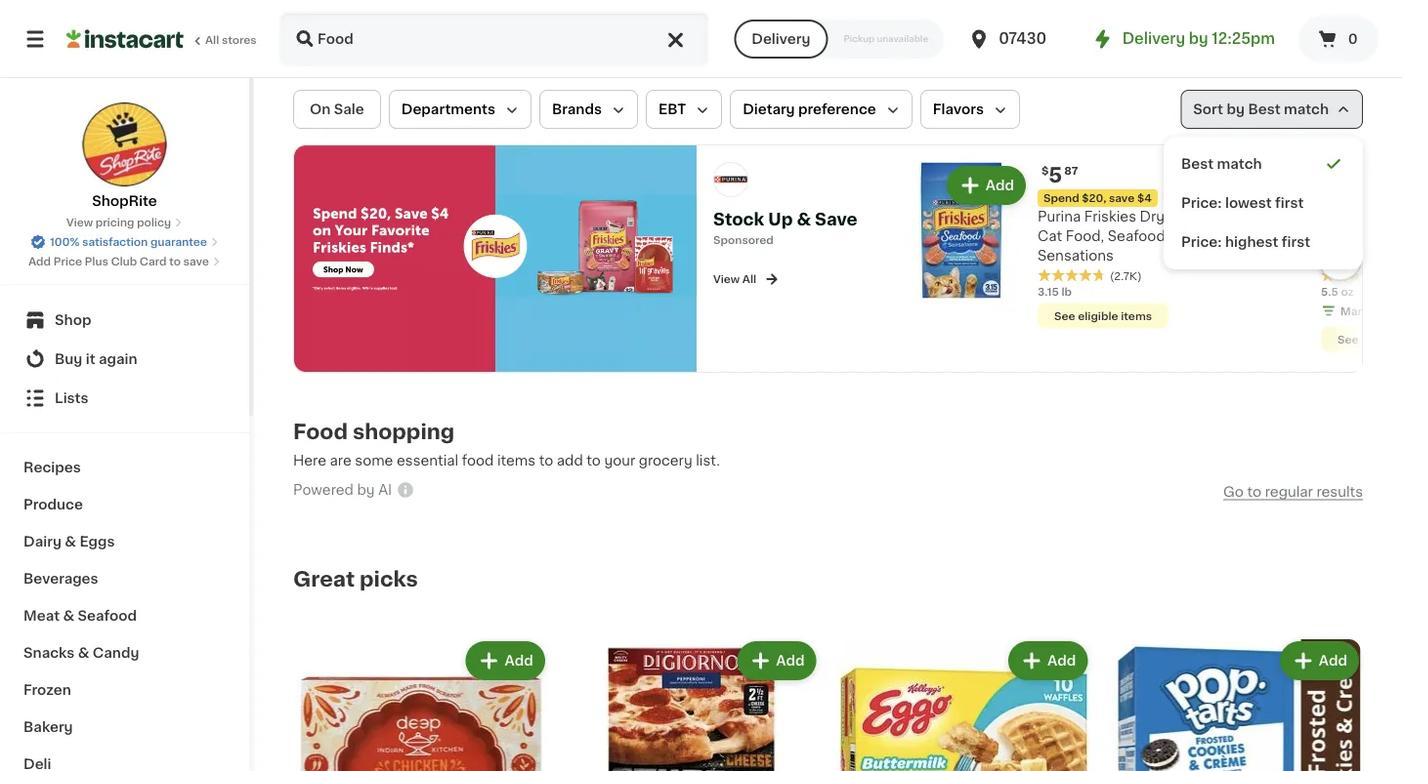 Task type: locate. For each thing, give the bounding box(es) containing it.
snacks
[[23, 647, 75, 661]]

bakery link
[[12, 709, 237, 747]]

0 vertical spatial view
[[66, 217, 93, 228]]

0 button
[[1299, 16, 1379, 63]]

2 vertical spatial by
[[357, 484, 375, 497]]

$ for 0
[[1325, 165, 1332, 176]]

price: for price: lowest first
[[1181, 196, 1222, 210]]

view all
[[713, 274, 756, 284]]

to
[[169, 257, 181, 267], [539, 454, 553, 468], [587, 454, 601, 468], [1247, 485, 1262, 499]]

1 vertical spatial first
[[1282, 235, 1310, 249]]

eligible for spend $20, save $4
[[1078, 310, 1118, 321]]

to right add
[[587, 454, 601, 468]]

1 vertical spatial match
[[1217, 157, 1262, 171]]

0 horizontal spatial best
[[1181, 157, 1214, 171]]

results
[[1317, 485, 1363, 499]]

add button
[[949, 168, 1024, 203], [468, 644, 543, 679], [739, 644, 814, 679], [1010, 644, 1086, 679], [1282, 644, 1357, 679]]

eligible down in
[[1361, 334, 1402, 345]]

regular
[[1265, 485, 1313, 499]]

100%
[[50, 237, 80, 248]]

view for view pricing policy
[[66, 217, 93, 228]]

1 horizontal spatial delivery
[[1122, 32, 1185, 46]]

$ inside $ 0 88
[[1325, 165, 1332, 176]]

0
[[1348, 32, 1358, 46], [1332, 164, 1347, 185]]

0 vertical spatial see
[[1054, 310, 1075, 321]]

0 horizontal spatial by
[[357, 484, 375, 497]]

items right food at the left bottom of the page
[[497, 454, 536, 468]]

seafood inside 'link'
[[78, 610, 137, 623]]

0 vertical spatial match
[[1284, 103, 1329, 116]]

save down guarantee
[[183, 257, 209, 267]]

first
[[1275, 196, 1304, 210], [1282, 235, 1310, 249]]

1 $ from the left
[[1042, 165, 1049, 176]]

by left ai on the left of the page
[[357, 484, 375, 497]]

0 inside button
[[1348, 32, 1358, 46]]

0 vertical spatial first
[[1275, 196, 1304, 210]]

0 vertical spatial seafood
[[1108, 229, 1165, 243]]

again
[[99, 353, 137, 366]]

product group containing 5
[[893, 162, 1169, 332]]

preference
[[798, 103, 876, 116]]

0 horizontal spatial purina
[[1038, 210, 1081, 223]]

1 horizontal spatial see
[[1338, 334, 1359, 345]]

dairy & eggs link
[[12, 524, 237, 561]]

1 vertical spatial view
[[713, 274, 740, 284]]

& inside the dairy & eggs link
[[65, 535, 76, 549]]

it
[[86, 353, 95, 366]]

to right go
[[1247, 485, 1262, 499]]

$ left 87
[[1042, 165, 1049, 176]]

1 price: from the top
[[1181, 196, 1222, 210]]

view down spo
[[713, 274, 740, 284]]

food shopping
[[293, 421, 455, 442]]

2 purina from the left
[[1321, 210, 1364, 223]]

1 vertical spatial eligible
[[1361, 334, 1402, 345]]

seafood down dry
[[1108, 229, 1165, 243]]

1 vertical spatial all
[[742, 274, 756, 284]]

buy it again
[[55, 353, 137, 366]]

1 vertical spatial see
[[1338, 334, 1359, 345]]

candy
[[93, 647, 139, 661]]

0 vertical spatial price:
[[1181, 196, 1222, 210]]

None search field
[[279, 12, 709, 66]]

on
[[310, 103, 331, 116]]

purina image
[[713, 162, 749, 197]]

go to regular results
[[1223, 485, 1363, 499]]

friski
[[1368, 210, 1402, 223]]

dietary
[[743, 103, 795, 116]]

1 vertical spatial 0
[[1332, 164, 1347, 185]]

lists link
[[12, 379, 237, 418]]

purina down $ 0 88
[[1321, 210, 1364, 223]]

1 vertical spatial price:
[[1181, 235, 1222, 249]]

2 horizontal spatial by
[[1227, 103, 1245, 116]]

0 horizontal spatial eligible
[[1078, 310, 1118, 321]]

eligible
[[1078, 310, 1118, 321], [1361, 334, 1402, 345]]

0 horizontal spatial all
[[205, 35, 219, 45]]

price: lowest first option
[[1172, 184, 1355, 223]]

& inside snacks & candy link
[[78, 647, 89, 661]]

lb
[[1062, 286, 1072, 297]]

1 horizontal spatial purina
[[1321, 210, 1364, 223]]

0 horizontal spatial view
[[66, 217, 93, 228]]

some
[[355, 454, 393, 468]]

price: down best match
[[1181, 196, 1222, 210]]

& left the candy at the left
[[78, 647, 89, 661]]

$ 0 88
[[1325, 164, 1364, 185]]

$
[[1042, 165, 1049, 176], [1325, 165, 1332, 176]]

& for eggs
[[65, 535, 76, 549]]

1 horizontal spatial eligible
[[1361, 334, 1402, 345]]

to left add
[[539, 454, 553, 468]]

$4
[[1137, 193, 1152, 203]]

purina inside the purina friskies dry cat food, seafood sensations
[[1038, 210, 1081, 223]]

purina for spend $20, save $4
[[1038, 210, 1081, 223]]

oz
[[1341, 286, 1354, 297]]

&
[[797, 211, 811, 228], [65, 535, 76, 549], [63, 610, 74, 623], [78, 647, 89, 661]]

by inside "field"
[[1227, 103, 1245, 116]]

friskies
[[1084, 210, 1136, 223]]

0 vertical spatial 0
[[1348, 32, 1358, 46]]

food
[[462, 454, 494, 468]]

07430
[[999, 32, 1047, 46]]

many in sto
[[1341, 305, 1402, 316]]

1 horizontal spatial items
[[1121, 310, 1152, 321]]

first right "lowest"
[[1275, 196, 1304, 210]]

cat
[[1038, 229, 1062, 243]]

items
[[1121, 310, 1152, 321], [497, 454, 536, 468]]

departments
[[401, 103, 495, 116]]

purina down spend
[[1038, 210, 1081, 223]]

1 purina from the left
[[1038, 210, 1081, 223]]

price: highest first option
[[1172, 223, 1355, 262]]

& left eggs
[[65, 535, 76, 549]]

& for seafood
[[63, 610, 74, 623]]

3.15 lb
[[1038, 286, 1072, 297]]

sort
[[1193, 103, 1223, 116]]

1 vertical spatial best
[[1181, 157, 1214, 171]]

5
[[1049, 164, 1062, 185]]

ebt button
[[646, 90, 722, 129]]

up
[[768, 211, 793, 228]]

purina inside purina friski
[[1321, 210, 1364, 223]]

shopping
[[353, 421, 455, 442]]

0 horizontal spatial 0
[[1332, 164, 1347, 185]]

here
[[293, 454, 326, 468]]

add button inside product group
[[949, 168, 1024, 203]]

$ left 88
[[1325, 165, 1332, 176]]

0 vertical spatial by
[[1189, 32, 1208, 46]]

price: inside "option"
[[1181, 235, 1222, 249]]

on sale button
[[293, 90, 381, 129]]

product group
[[893, 162, 1169, 332], [1177, 162, 1402, 356], [293, 638, 549, 772], [565, 638, 820, 772], [836, 638, 1092, 772], [1107, 638, 1363, 772]]

powered
[[293, 484, 354, 497]]

shoprite logo image
[[82, 102, 168, 188]]

all left stores
[[205, 35, 219, 45]]

0 vertical spatial eligible
[[1078, 310, 1118, 321]]

0 horizontal spatial seafood
[[78, 610, 137, 623]]

& inside meat & seafood 'link'
[[63, 610, 74, 623]]

by right the sort
[[1227, 103, 1245, 116]]

save up the friskies
[[1109, 193, 1135, 203]]

save
[[1109, 193, 1135, 203], [183, 257, 209, 267]]

by left the 12:25pm
[[1189, 32, 1208, 46]]

1 vertical spatial by
[[1227, 103, 1245, 116]]

price: inside option
[[1181, 196, 1222, 210]]

match inside option
[[1217, 157, 1262, 171]]

delivery up dietary
[[752, 32, 810, 46]]

by
[[1189, 32, 1208, 46], [1227, 103, 1245, 116], [357, 484, 375, 497]]

1 horizontal spatial view
[[713, 274, 740, 284]]

1 horizontal spatial 0
[[1348, 32, 1358, 46]]

0 vertical spatial items
[[1121, 310, 1152, 321]]

1 horizontal spatial save
[[1109, 193, 1135, 203]]

spo
[[713, 235, 735, 245]]

eligible down (2.7k)
[[1078, 310, 1118, 321]]

0 vertical spatial save
[[1109, 193, 1135, 203]]

best up best match option on the right top of page
[[1248, 103, 1281, 116]]

1 horizontal spatial all
[[742, 274, 756, 284]]

match up the price: lowest first in the right top of the page
[[1217, 157, 1262, 171]]

stores
[[222, 35, 257, 45]]

87
[[1064, 165, 1078, 176]]

shoprite link
[[82, 102, 168, 211]]

add
[[557, 454, 583, 468]]

first inside option
[[1275, 196, 1304, 210]]

all down nsored
[[742, 274, 756, 284]]

ebt
[[659, 103, 686, 116]]

great
[[293, 569, 355, 589]]

snacks & candy
[[23, 647, 139, 661]]

brands button
[[539, 90, 638, 129]]

view
[[66, 217, 93, 228], [713, 274, 740, 284]]

plus
[[85, 257, 108, 267]]

5.5 oz
[[1321, 286, 1354, 297]]

& right meat at the bottom left of the page
[[63, 610, 74, 623]]

1 horizontal spatial best
[[1248, 103, 1281, 116]]

to inside 'button'
[[1247, 485, 1262, 499]]

delivery for delivery by 12:25pm
[[1122, 32, 1185, 46]]

delivery left the 12:25pm
[[1122, 32, 1185, 46]]

0 horizontal spatial see
[[1054, 310, 1075, 321]]

go
[[1223, 485, 1244, 499]]

2 $ from the left
[[1325, 165, 1332, 176]]

0 horizontal spatial items
[[497, 454, 536, 468]]

best down the sort
[[1181, 157, 1214, 171]]

eligible for 0
[[1361, 334, 1402, 345]]

first inside "option"
[[1282, 235, 1310, 249]]

add inside button
[[986, 178, 1014, 192]]

add price plus club card to save
[[28, 257, 209, 267]]

club
[[111, 257, 137, 267]]

great picks
[[293, 569, 418, 589]]

seafood up the candy at the left
[[78, 610, 137, 623]]

first right highest
[[1282, 235, 1310, 249]]

0 horizontal spatial delivery
[[752, 32, 810, 46]]

price:
[[1181, 196, 1222, 210], [1181, 235, 1222, 249]]

$ inside $ 5 87
[[1042, 165, 1049, 176]]

beverages link
[[12, 561, 237, 598]]

stock up & save spo nsored
[[713, 211, 858, 245]]

price: left highest
[[1181, 235, 1222, 249]]

view up 100%
[[66, 217, 93, 228]]

1 vertical spatial save
[[183, 257, 209, 267]]

1 horizontal spatial $
[[1325, 165, 1332, 176]]

items down (2.7k)
[[1121, 310, 1152, 321]]

1 vertical spatial seafood
[[78, 610, 137, 623]]

0 horizontal spatial match
[[1217, 157, 1262, 171]]

view for view all
[[713, 274, 740, 284]]

0 vertical spatial best
[[1248, 103, 1281, 116]]

0 vertical spatial all
[[205, 35, 219, 45]]

match up best match option on the right top of page
[[1284, 103, 1329, 116]]

1 horizontal spatial match
[[1284, 103, 1329, 116]]

see down many
[[1338, 334, 1359, 345]]

shoprite
[[92, 194, 157, 208]]

delivery inside button
[[752, 32, 810, 46]]

1 horizontal spatial by
[[1189, 32, 1208, 46]]

see down lb on the top of the page
[[1054, 310, 1075, 321]]

0 horizontal spatial $
[[1042, 165, 1049, 176]]

& right up
[[797, 211, 811, 228]]

highest
[[1225, 235, 1279, 249]]

1 horizontal spatial seafood
[[1108, 229, 1165, 243]]

all stores
[[205, 35, 257, 45]]

see
[[1054, 310, 1075, 321], [1338, 334, 1359, 345]]

2 price: from the top
[[1181, 235, 1222, 249]]

all
[[205, 35, 219, 45], [742, 274, 756, 284]]

are
[[330, 454, 351, 468]]



Task type: vqa. For each thing, say whether or not it's contained in the screenshot.
rightmost Many in stock
no



Task type: describe. For each thing, give the bounding box(es) containing it.
frozen link
[[12, 672, 237, 709]]

many
[[1341, 305, 1372, 316]]

seafood inside the purina friskies dry cat food, seafood sensations
[[1108, 229, 1165, 243]]

meat & seafood
[[23, 610, 137, 623]]

purina for 0
[[1321, 210, 1364, 223]]

go to regular results button
[[1223, 484, 1363, 500]]

sto
[[1387, 305, 1402, 316]]

88
[[1349, 165, 1364, 176]]

see eligible button
[[1321, 326, 1402, 352]]

view pricing policy link
[[66, 215, 183, 231]]

in
[[1374, 305, 1384, 316]]

spend $20, save $4
[[1044, 193, 1152, 203]]

items inside button
[[1121, 310, 1152, 321]]

save
[[815, 211, 858, 228]]

service type group
[[734, 20, 944, 59]]

sensations
[[1038, 249, 1114, 262]]

& inside stock up & save spo nsored
[[797, 211, 811, 228]]

lowest
[[1225, 196, 1272, 210]]

$20,
[[1082, 193, 1106, 203]]

recipes
[[23, 461, 81, 475]]

meat & seafood link
[[12, 598, 237, 635]]

spend
[[1044, 193, 1079, 203]]

save inside product group
[[1109, 193, 1135, 203]]

price: lowest first
[[1181, 196, 1304, 210]]

delivery by 12:25pm
[[1122, 32, 1275, 46]]

see eligible items
[[1054, 310, 1152, 321]]

first for price: highest first
[[1282, 235, 1310, 249]]

by for delivery
[[1189, 32, 1208, 46]]

food,
[[1066, 229, 1104, 243]]

0 inside product group
[[1332, 164, 1347, 185]]

5.5
[[1321, 286, 1339, 297]]

lists
[[55, 392, 88, 406]]

$ 5 87
[[1042, 164, 1078, 185]]

by for sort
[[1227, 103, 1245, 116]]

stock
[[713, 211, 764, 228]]

sort by best match
[[1193, 103, 1329, 116]]

Search field
[[281, 14, 707, 64]]

shop link
[[12, 301, 237, 340]]

see eligible 
[[1338, 334, 1402, 345]]

see eligible items button
[[1038, 303, 1169, 328]]

snacks & candy link
[[12, 635, 237, 672]]

delivery by 12:25pm link
[[1091, 27, 1275, 51]]

product group containing 0
[[1177, 162, 1402, 356]]

instacart logo image
[[66, 27, 184, 51]]

satisfaction
[[82, 237, 148, 248]]

beverages
[[23, 573, 98, 586]]

1 vertical spatial items
[[497, 454, 536, 468]]

essential
[[397, 454, 459, 468]]

nsored
[[735, 235, 774, 245]]

flavors
[[933, 103, 984, 116]]

shop
[[55, 314, 91, 327]]

$ for 5
[[1042, 165, 1049, 176]]

& for candy
[[78, 647, 89, 661]]

to down guarantee
[[169, 257, 181, 267]]

by for powered
[[357, 484, 375, 497]]

flavors button
[[920, 90, 1020, 129]]

sale
[[334, 103, 364, 116]]

see for 0
[[1338, 334, 1359, 345]]

buy it again link
[[12, 340, 237, 379]]

purina friskies image
[[294, 146, 697, 372]]

best inside "field"
[[1248, 103, 1281, 116]]

purina friski
[[1321, 210, 1402, 321]]

ai
[[378, 484, 392, 497]]

sort by list box
[[1164, 137, 1363, 270]]

card
[[140, 257, 167, 267]]

pricing
[[95, 217, 134, 228]]

best match
[[1181, 157, 1262, 171]]

powered by ai
[[293, 484, 392, 497]]

3.15
[[1038, 286, 1059, 297]]

0 horizontal spatial save
[[183, 257, 209, 267]]

on sale
[[310, 103, 364, 116]]

eggs
[[80, 535, 115, 549]]

100% satisfaction guarantee
[[50, 237, 207, 248]]

guarantee
[[150, 237, 207, 248]]

dairy & eggs
[[23, 535, 115, 549]]

policy
[[137, 217, 171, 228]]

here are some essential food items to add to your grocery list.
[[293, 454, 720, 468]]

dietary preference button
[[730, 90, 912, 129]]

Best match Sort by field
[[1181, 90, 1363, 129]]

all stores link
[[66, 12, 258, 66]]

brands
[[552, 103, 602, 116]]

first for price: lowest first
[[1275, 196, 1304, 210]]

price: for price: highest first
[[1181, 235, 1222, 249]]

powered by ai link
[[293, 481, 415, 505]]

frozen
[[23, 684, 71, 698]]

recipes link
[[12, 449, 237, 487]]

produce link
[[12, 487, 237, 524]]

purina friskies dry cat food, seafood sensations
[[1038, 210, 1165, 262]]

delivery for delivery
[[752, 32, 810, 46]]

picks
[[360, 569, 418, 589]]

best match option
[[1172, 145, 1355, 184]]

see for spend $20, save $4
[[1054, 310, 1075, 321]]

match inside "field"
[[1284, 103, 1329, 116]]

12:25pm
[[1212, 32, 1275, 46]]

07430 button
[[968, 12, 1085, 66]]

best inside option
[[1181, 157, 1214, 171]]



